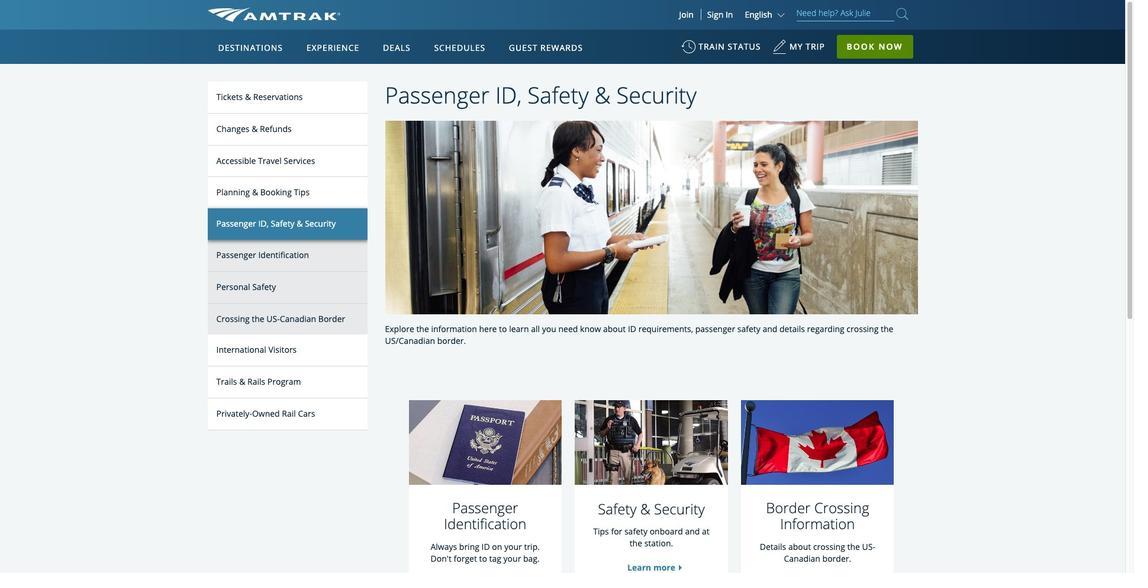 Task type: locate. For each thing, give the bounding box(es) containing it.
1 vertical spatial crossing
[[814, 498, 869, 517]]

1 horizontal spatial canadian
[[784, 553, 821, 564]]

0 horizontal spatial passenger identification
[[216, 249, 309, 260]]

0 horizontal spatial crossing
[[216, 313, 250, 324]]

guest rewards
[[509, 42, 583, 53]]

us-
[[267, 313, 280, 324], [862, 541, 876, 552]]

here
[[479, 323, 497, 334]]

the
[[252, 313, 264, 324], [416, 323, 429, 334], [881, 323, 894, 334], [630, 538, 642, 549], [847, 541, 860, 552]]

0 horizontal spatial safety
[[625, 526, 648, 537]]

safety inside "link"
[[252, 281, 276, 292]]

about inside details about crossing the us- canadian border.
[[789, 541, 811, 552]]

your right tag
[[504, 553, 521, 564]]

id,
[[495, 79, 522, 110], [258, 218, 269, 229]]

explore
[[385, 323, 414, 334]]

0 horizontal spatial canadian
[[280, 313, 316, 324]]

1 horizontal spatial crossing
[[847, 323, 879, 334]]

1 horizontal spatial id
[[628, 323, 636, 334]]

& for changes & refunds
[[252, 123, 258, 134]]

id left on
[[482, 541, 490, 552]]

1 horizontal spatial to
[[499, 323, 507, 334]]

1 horizontal spatial crossing
[[814, 498, 869, 517]]

1 vertical spatial tips
[[593, 526, 609, 537]]

services
[[284, 155, 315, 166]]

1 horizontal spatial us-
[[862, 541, 876, 552]]

1 vertical spatial about
[[789, 541, 811, 552]]

0 vertical spatial to
[[499, 323, 507, 334]]

explore the information here to learn all you need know about id requirements, passenger safety and details regarding crossing the us/canadian border.
[[385, 323, 894, 346]]

0 horizontal spatial id,
[[258, 218, 269, 229]]

canadian inside details about crossing the us- canadian border.
[[784, 553, 821, 564]]

safety down planning & booking tips link
[[271, 218, 295, 229]]

us- inside 'link'
[[267, 313, 280, 324]]

1 horizontal spatial passenger identification
[[444, 498, 527, 534]]

application
[[252, 99, 536, 265]]

station.
[[645, 538, 673, 549]]

1 vertical spatial passenger identification
[[444, 498, 527, 534]]

tips left for
[[593, 526, 609, 537]]

canadian down the personal safety "link"
[[280, 313, 316, 324]]

0 vertical spatial passenger id, safety & security
[[385, 79, 697, 110]]

booking
[[260, 187, 292, 198]]

crossing up details about crossing the us- canadian border.
[[814, 498, 869, 517]]

us- inside details about crossing the us- canadian border.
[[862, 541, 876, 552]]

1 vertical spatial identification
[[444, 514, 527, 534]]

details
[[760, 541, 786, 552]]

identification down the passenger id, safety & security link
[[258, 249, 309, 260]]

0 vertical spatial identification
[[258, 249, 309, 260]]

0 vertical spatial border
[[318, 313, 345, 324]]

the inside details about crossing the us- canadian border.
[[847, 541, 860, 552]]

0 vertical spatial and
[[763, 323, 778, 334]]

passenger up on
[[452, 498, 518, 517]]

1 horizontal spatial about
[[789, 541, 811, 552]]

crossing down the personal
[[216, 313, 250, 324]]

and left at
[[685, 526, 700, 537]]

to left tag
[[479, 553, 487, 564]]

always
[[431, 541, 457, 552]]

0 horizontal spatial tips
[[294, 187, 310, 198]]

to right "here"
[[499, 323, 507, 334]]

crossing the us-canadian border
[[216, 313, 345, 324]]

don't
[[431, 553, 452, 564]]

0 horizontal spatial crossing
[[813, 541, 845, 552]]

passenger identification link
[[208, 240, 367, 272]]

0 horizontal spatial identification
[[258, 249, 309, 260]]

1 horizontal spatial and
[[763, 323, 778, 334]]

changes & refunds link
[[208, 114, 367, 145]]

id, down guest
[[495, 79, 522, 110]]

0 vertical spatial about
[[603, 323, 626, 334]]

personal safety
[[216, 281, 276, 292]]

0 horizontal spatial border.
[[437, 335, 466, 346]]

crossing
[[216, 313, 250, 324], [814, 498, 869, 517]]

to
[[499, 323, 507, 334], [479, 553, 487, 564]]

passenger id, safety & security down guest rewards popup button
[[385, 79, 697, 110]]

tickets & reservations link
[[208, 82, 367, 114]]

0 vertical spatial border.
[[437, 335, 466, 346]]

passenger identification up on
[[444, 498, 527, 534]]

tips inside secondary navigation
[[294, 187, 310, 198]]

canadian
[[280, 313, 316, 324], [784, 553, 821, 564]]

planning
[[216, 187, 250, 198]]

identification up on
[[444, 514, 527, 534]]

1 vertical spatial security
[[305, 218, 336, 229]]

0 horizontal spatial border
[[318, 313, 345, 324]]

& inside 'link'
[[239, 376, 245, 387]]

international visitors
[[216, 344, 297, 355]]

1 horizontal spatial passenger id, safety & security
[[385, 79, 697, 110]]

0 vertical spatial crossing
[[216, 313, 250, 324]]

the inside tips for safety onboard and at the station.
[[630, 538, 642, 549]]

crossing down "information"
[[813, 541, 845, 552]]

passenger id, safety & security
[[385, 79, 697, 110], [216, 218, 336, 229]]

0 horizontal spatial about
[[603, 323, 626, 334]]

border. down "information"
[[823, 553, 851, 564]]

tips right booking
[[294, 187, 310, 198]]

about
[[603, 323, 626, 334], [789, 541, 811, 552]]

0 vertical spatial id,
[[495, 79, 522, 110]]

crossing inside 'explore the information here to learn all you need know about id requirements, passenger safety and details regarding crossing the us/canadian border.'
[[847, 323, 879, 334]]

0 horizontal spatial us-
[[267, 313, 280, 324]]

0 vertical spatial security
[[617, 79, 697, 110]]

1 vertical spatial safety
[[625, 526, 648, 537]]

safety right the personal
[[252, 281, 276, 292]]

rewards
[[541, 42, 583, 53]]

destinations button
[[213, 31, 288, 65]]

border. down information at the left bottom
[[437, 335, 466, 346]]

1 horizontal spatial border
[[766, 498, 811, 517]]

your
[[504, 541, 522, 552], [504, 553, 521, 564]]

1 vertical spatial us-
[[862, 541, 876, 552]]

deals button
[[378, 31, 415, 65]]

id
[[628, 323, 636, 334], [482, 541, 490, 552]]

1 vertical spatial id,
[[258, 218, 269, 229]]

deals
[[383, 42, 411, 53]]

1 vertical spatial passenger id, safety & security
[[216, 218, 336, 229]]

1 horizontal spatial identification
[[444, 514, 527, 534]]

passenger
[[385, 79, 490, 110], [216, 218, 256, 229], [216, 249, 256, 260], [452, 498, 518, 517]]

0 horizontal spatial and
[[685, 526, 700, 537]]

passenger identification
[[216, 249, 309, 260], [444, 498, 527, 534]]

identification
[[258, 249, 309, 260], [444, 514, 527, 534]]

0 vertical spatial us-
[[267, 313, 280, 324]]

changes & refunds
[[216, 123, 292, 134]]

safety up for
[[598, 499, 637, 519]]

1 horizontal spatial tips
[[593, 526, 609, 537]]

1 vertical spatial id
[[482, 541, 490, 552]]

id, down planning & booking tips
[[258, 218, 269, 229]]

train
[[699, 41, 725, 52]]

safety right for
[[625, 526, 648, 537]]

0 vertical spatial passenger identification
[[216, 249, 309, 260]]

border down the personal safety "link"
[[318, 313, 345, 324]]

canadian down details at right
[[784, 553, 821, 564]]

accessible travel services link
[[208, 145, 367, 177]]

border up details at right
[[766, 498, 811, 517]]

1 horizontal spatial id,
[[495, 79, 522, 110]]

1 horizontal spatial safety
[[738, 323, 761, 334]]

destinations
[[218, 42, 283, 53]]

tickets
[[216, 91, 243, 102]]

sign
[[707, 9, 724, 20]]

border crossing information
[[766, 498, 869, 534]]

border. inside details about crossing the us- canadian border.
[[823, 553, 851, 564]]

about right know
[[603, 323, 626, 334]]

and left details
[[763, 323, 778, 334]]

trip
[[806, 41, 825, 52]]

1 horizontal spatial border.
[[823, 553, 851, 564]]

always bring id on your trip. don't forget to tag your bag.
[[431, 541, 540, 564]]

crossing
[[847, 323, 879, 334], [813, 541, 845, 552]]

safety right passenger
[[738, 323, 761, 334]]

join button
[[672, 9, 701, 20]]

travel
[[258, 155, 282, 166]]

1 vertical spatial canadian
[[784, 553, 821, 564]]

in
[[726, 9, 733, 20]]

tips for safety onboard and at the station.
[[593, 526, 710, 549]]

Please enter your search item search field
[[797, 6, 894, 21]]

planning & booking tips
[[216, 187, 310, 198]]

passenger identification up personal safety
[[216, 249, 309, 260]]

changes
[[216, 123, 250, 134]]

safety inside tips for safety onboard and at the station.
[[625, 526, 648, 537]]

train status
[[699, 41, 761, 52]]

identification inside passenger identification link
[[258, 249, 309, 260]]

canadian inside 'link'
[[280, 313, 316, 324]]

0 vertical spatial canadian
[[280, 313, 316, 324]]

international
[[216, 344, 266, 355]]

1 vertical spatial to
[[479, 553, 487, 564]]

id, inside secondary navigation
[[258, 218, 269, 229]]

about right details at right
[[789, 541, 811, 552]]

banner
[[0, 0, 1125, 273]]

1 vertical spatial border.
[[823, 553, 851, 564]]

0 vertical spatial tips
[[294, 187, 310, 198]]

security
[[617, 79, 697, 110], [305, 218, 336, 229], [654, 499, 705, 519]]

1 vertical spatial crossing
[[813, 541, 845, 552]]

status
[[728, 41, 761, 52]]

0 vertical spatial crossing
[[847, 323, 879, 334]]

0 vertical spatial id
[[628, 323, 636, 334]]

passenger id, safety & security down booking
[[216, 218, 336, 229]]

0 horizontal spatial id
[[482, 541, 490, 552]]

join
[[679, 9, 694, 20]]

all
[[531, 323, 540, 334]]

privately-owned rail cars
[[216, 408, 315, 419]]

crossing right "regarding"
[[847, 323, 879, 334]]

0 horizontal spatial to
[[479, 553, 487, 564]]

sign in button
[[707, 9, 733, 20]]

border
[[318, 313, 345, 324], [766, 498, 811, 517]]

0 vertical spatial safety
[[738, 323, 761, 334]]

and inside 'explore the information here to learn all you need know about id requirements, passenger safety and details regarding crossing the us/canadian border.'
[[763, 323, 778, 334]]

tips
[[294, 187, 310, 198], [593, 526, 609, 537]]

1 vertical spatial and
[[685, 526, 700, 537]]

details about crossing the us- canadian border.
[[760, 541, 876, 564]]

0 horizontal spatial passenger id, safety & security
[[216, 218, 336, 229]]

know
[[580, 323, 601, 334]]

passenger down planning on the left of page
[[216, 218, 256, 229]]

book now
[[847, 41, 903, 52]]

visitors
[[268, 344, 297, 355]]

1 vertical spatial border
[[766, 498, 811, 517]]

border inside border crossing information
[[766, 498, 811, 517]]

international visitors link
[[208, 335, 367, 367]]

id left requirements,
[[628, 323, 636, 334]]

your right on
[[504, 541, 522, 552]]



Task type: describe. For each thing, give the bounding box(es) containing it.
banner containing join
[[0, 0, 1125, 273]]

owned
[[252, 408, 280, 419]]

book
[[847, 41, 875, 52]]

to inside 'always bring id on your trip. don't forget to tag your bag.'
[[479, 553, 487, 564]]

crossing inside details about crossing the us- canadian border.
[[813, 541, 845, 552]]

passenger id, safety & security inside secondary navigation
[[216, 218, 336, 229]]

the inside 'link'
[[252, 313, 264, 324]]

amtrak image
[[208, 8, 340, 22]]

forget
[[454, 553, 477, 564]]

privately-
[[216, 408, 252, 419]]

regions map image
[[252, 99, 536, 265]]

security inside secondary navigation
[[305, 218, 336, 229]]

requirements,
[[639, 323, 693, 334]]

safety inside 'explore the information here to learn all you need know about id requirements, passenger safety and details regarding crossing the us/canadian border.'
[[738, 323, 761, 334]]

passenger id, safety & security link
[[208, 209, 367, 240]]

rail
[[282, 408, 296, 419]]

onboard
[[650, 526, 683, 537]]

accessible travel services
[[216, 155, 315, 166]]

& for planning & booking tips
[[252, 187, 258, 198]]

passenger down schedules at the left top of the page
[[385, 79, 490, 110]]

passenger
[[695, 323, 735, 334]]

english
[[745, 9, 773, 20]]

experience button
[[302, 31, 364, 65]]

border inside 'link'
[[318, 313, 345, 324]]

regarding
[[807, 323, 845, 334]]

guest
[[509, 42, 538, 53]]

about inside 'explore the information here to learn all you need know about id requirements, passenger safety and details regarding crossing the us/canadian border.'
[[603, 323, 626, 334]]

information
[[780, 514, 855, 534]]

trip.
[[524, 541, 540, 552]]

need
[[559, 323, 578, 334]]

passenger up the personal
[[216, 249, 256, 260]]

my trip
[[790, 41, 825, 52]]

cars
[[298, 408, 315, 419]]

safety & security
[[598, 499, 705, 519]]

secondary navigation
[[208, 82, 385, 573]]

id inside 'always bring id on your trip. don't forget to tag your bag.'
[[482, 541, 490, 552]]

2 vertical spatial security
[[654, 499, 705, 519]]

you
[[542, 323, 556, 334]]

tag
[[489, 553, 501, 564]]

sign in
[[707, 9, 733, 20]]

0 vertical spatial your
[[504, 541, 522, 552]]

& for tickets & reservations
[[245, 91, 251, 102]]

train status link
[[682, 36, 761, 65]]

tips inside tips for safety onboard and at the station.
[[593, 526, 609, 537]]

my
[[790, 41, 803, 52]]

privately-owned rail cars link
[[208, 398, 367, 430]]

guest rewards button
[[504, 31, 588, 65]]

schedules
[[434, 42, 486, 53]]

to inside 'explore the information here to learn all you need know about id requirements, passenger safety and details regarding crossing the us/canadian border.'
[[499, 323, 507, 334]]

personal
[[216, 281, 250, 292]]

for
[[611, 526, 622, 537]]

and inside tips for safety onboard and at the station.
[[685, 526, 700, 537]]

details
[[780, 323, 805, 334]]

refunds
[[260, 123, 292, 134]]

book now button
[[837, 35, 913, 59]]

search icon image
[[897, 6, 908, 22]]

personal safety link
[[208, 272, 367, 303]]

trails & rails program link
[[208, 367, 367, 398]]

passenger identification inside secondary navigation
[[216, 249, 309, 260]]

tickets & reservations
[[216, 91, 303, 102]]

information
[[431, 323, 477, 334]]

now
[[879, 41, 903, 52]]

experience
[[306, 42, 360, 53]]

english button
[[745, 9, 788, 20]]

on
[[492, 541, 502, 552]]

schedules link
[[429, 30, 490, 64]]

my trip button
[[773, 36, 825, 65]]

& for safety & security
[[640, 499, 651, 519]]

& for trails & rails program
[[239, 376, 245, 387]]

id inside 'explore the information here to learn all you need know about id requirements, passenger safety and details regarding crossing the us/canadian border.'
[[628, 323, 636, 334]]

bag.
[[523, 553, 540, 564]]

trails
[[216, 376, 237, 387]]

crossing the us-canadian border link
[[208, 303, 367, 335]]

safety down rewards
[[528, 79, 589, 110]]

reservations
[[253, 91, 303, 102]]

bring
[[459, 541, 479, 552]]

us/canadian
[[385, 335, 435, 346]]

1 vertical spatial your
[[504, 553, 521, 564]]

planning & booking tips link
[[208, 177, 367, 209]]

trails & rails program
[[216, 376, 301, 387]]

learn
[[509, 323, 529, 334]]

border. inside 'explore the information here to learn all you need know about id requirements, passenger safety and details regarding crossing the us/canadian border.'
[[437, 335, 466, 346]]

at
[[702, 526, 710, 537]]

program
[[267, 376, 301, 387]]

crossing inside border crossing information
[[814, 498, 869, 517]]

crossing inside 'link'
[[216, 313, 250, 324]]



Task type: vqa. For each thing, say whether or not it's contained in the screenshot.
bottommost The Guidelines
no



